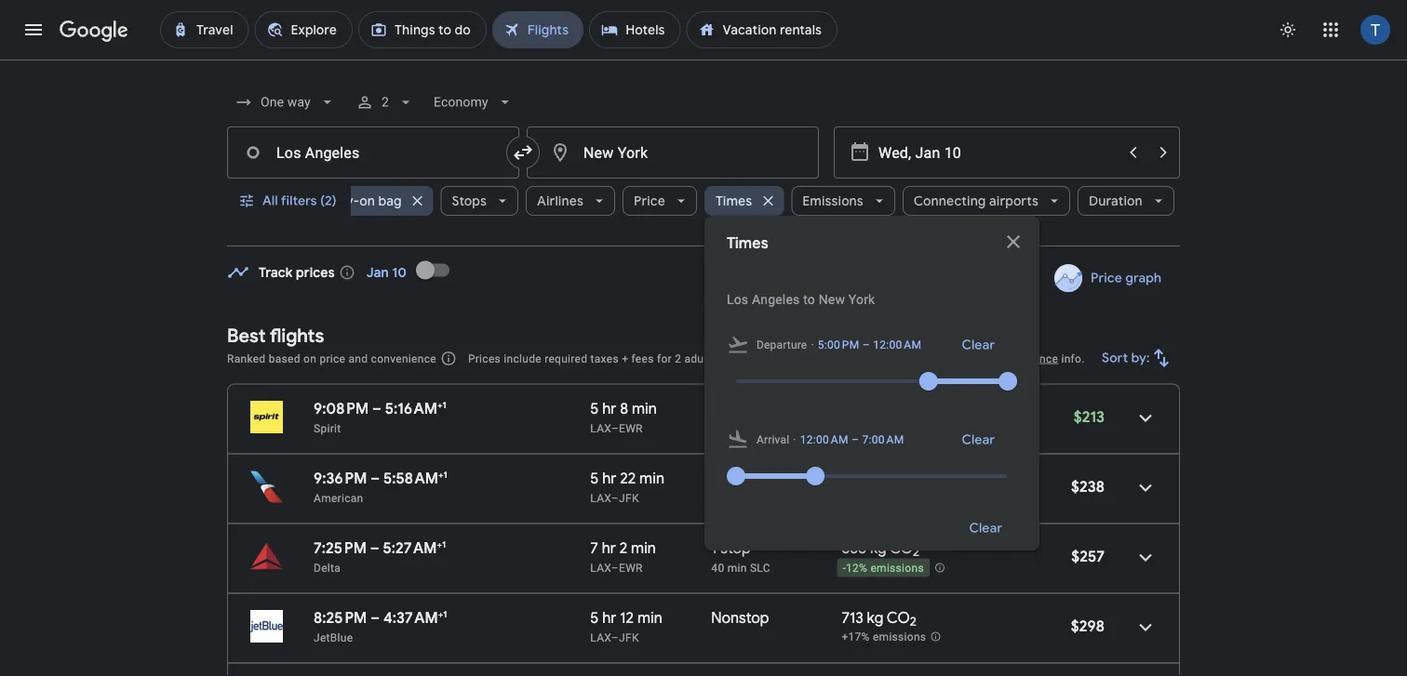 Task type: describe. For each thing, give the bounding box(es) containing it.
total duration 7 hr 2 min. element
[[590, 539, 711, 561]]

1 horizontal spatial 12:00 am
[[873, 339, 922, 352]]

flights
[[270, 324, 324, 348]]

2 vertical spatial clear
[[969, 520, 1002, 537]]

min for 7 hr 2 min
[[631, 539, 656, 558]]

all filters (2)
[[262, 193, 337, 209]]

bag inside best flights main content
[[837, 352, 857, 365]]

22
[[620, 469, 636, 488]]

538
[[842, 539, 867, 558]]

stop
[[721, 539, 751, 558]]

– inside 5 hr 12 min lax – jfk
[[611, 632, 619, 645]]

5:27 am
[[383, 539, 437, 558]]

7:00 am
[[862, 434, 904, 447]]

1 for 5:16 am
[[443, 399, 447, 411]]

1 carry-on bag button
[[301, 179, 433, 223]]

Arrival time: 5:27 AM on  Thursday, January 11. text field
[[383, 539, 446, 558]]

+ for 4:37 am
[[438, 609, 443, 620]]

2 inside 713 kg co 2
[[910, 614, 917, 630]]

by:
[[1132, 350, 1150, 367]]

257 US dollars text field
[[1072, 547, 1105, 566]]

prices include required taxes + fees for 2 adults. optional charges and bag fees may apply. passenger assistance
[[468, 352, 1058, 365]]

required
[[545, 352, 588, 365]]

-16% emissions
[[843, 423, 924, 436]]

new
[[819, 292, 845, 307]]

los
[[727, 292, 749, 307]]

12:00 am – 7:00 am
[[800, 434, 904, 447]]

price
[[320, 352, 346, 365]]

close dialog image
[[1002, 231, 1025, 253]]

co for 538
[[890, 539, 913, 558]]

carry-
[[321, 193, 360, 209]]

flight details. leaves los angeles international airport at 7:25 pm on wednesday, january 10 and arrives at newark liberty international airport at 5:27 am on thursday, january 11. image
[[1123, 536, 1168, 580]]

Departure time: 7:25 PM. text field
[[314, 539, 367, 558]]

clear button for 5:00 pm – 12:00 am
[[939, 330, 1017, 360]]

optional
[[723, 352, 767, 365]]

1 for 4:37 am
[[443, 609, 447, 620]]

delta
[[314, 562, 341, 575]]

nonstop for 5 hr 12 min
[[711, 609, 769, 628]]

– right 8:25 pm
[[371, 609, 380, 628]]

– inside 7 hr 2 min lax – ewr
[[611, 562, 619, 575]]

connecting airports button
[[903, 179, 1070, 223]]

departure
[[757, 339, 807, 352]]

– inside 5 hr 8 min lax – ewr
[[611, 422, 619, 435]]

2 vertical spatial emissions
[[873, 631, 926, 644]]

947 kg co 2
[[842, 469, 920, 491]]

co for 713
[[887, 609, 910, 628]]

prices
[[468, 352, 501, 365]]

Departure text field
[[879, 128, 1117, 178]]

connecting
[[914, 193, 986, 209]]

learn more about tracked prices image
[[339, 264, 355, 281]]

ranked based on price and convenience
[[227, 352, 436, 365]]

connecting airports
[[914, 193, 1039, 209]]

213 US dollars text field
[[1074, 408, 1105, 427]]

prices
[[296, 264, 335, 281]]

$298
[[1071, 617, 1105, 636]]

american
[[314, 492, 363, 505]]

kg for 713
[[867, 609, 884, 628]]

-12% emissions
[[843, 562, 924, 575]]

clear for 7:00 am
[[962, 432, 995, 449]]

nonstop flight. element for 5 hr 22 min
[[711, 469, 769, 491]]

may
[[885, 352, 907, 365]]

main menu image
[[22, 19, 45, 41]]

– right departure time: 9:36 pm. 'text box'
[[371, 469, 380, 488]]

none search field containing times
[[227, 80, 1180, 551]]

on for carry-
[[359, 193, 375, 209]]

5:00 pm – 12:00 am
[[818, 339, 922, 352]]

emissions for $257
[[871, 562, 924, 575]]

4:37 am
[[383, 609, 438, 628]]

stops
[[452, 193, 487, 209]]

times button
[[705, 179, 784, 223]]

leaves los angeles international airport at 8:25 pm on wednesday, january 10 and arrives at john f. kennedy international airport at 4:37 am on thursday, january 11. element
[[314, 609, 447, 628]]

min for 5 hr 12 min
[[637, 609, 663, 628]]

slc
[[750, 562, 771, 575]]

clear button for 12:00 am – 7:00 am
[[939, 425, 1017, 455]]

8:25 pm – 4:37 am + 1
[[314, 609, 447, 628]]

price button
[[623, 179, 697, 223]]

12
[[620, 609, 634, 628]]

on for based
[[303, 352, 317, 365]]

hr for 12
[[602, 609, 617, 628]]

7:25 pm
[[314, 539, 367, 558]]

adults.
[[685, 352, 720, 365]]

layover (1 of 1) is a 40 min layover at salt lake city international airport in salt lake city. element
[[711, 561, 832, 576]]

duration
[[1089, 193, 1143, 209]]

9:08 pm – 5:16 am + 1
[[314, 399, 447, 418]]

+17%
[[842, 631, 870, 644]]

2 inside 947 kg co 2
[[913, 475, 920, 491]]

ewr for 2
[[619, 562, 643, 575]]

york
[[849, 292, 875, 307]]

taxes
[[591, 352, 619, 365]]

learn more about ranking image
[[440, 350, 457, 367]]

jetblue
[[314, 632, 353, 645]]

total duration 5 hr 22 min. element
[[590, 469, 711, 491]]

1 inside 1 stop 40 min slc
[[711, 539, 717, 558]]

swap origin and destination. image
[[512, 141, 534, 164]]

track
[[259, 264, 293, 281]]

apply.
[[910, 352, 941, 365]]

5 hr 12 min lax – jfk
[[590, 609, 663, 645]]

loading results progress bar
[[0, 60, 1407, 63]]

1 for 5:58 am
[[443, 469, 447, 481]]

min for 1 stop
[[728, 562, 747, 575]]

5:58 am
[[383, 469, 438, 488]]

2 button
[[348, 80, 422, 125]]

jan
[[367, 264, 389, 281]]

sort by:
[[1102, 350, 1150, 367]]

$257
[[1072, 547, 1105, 566]]

1 carry-on bag
[[312, 193, 402, 209]]

passenger assistance button
[[944, 352, 1058, 365]]

5:16 am
[[385, 399, 438, 418]]

713
[[842, 609, 864, 628]]

best flights
[[227, 324, 324, 348]]

all filters (2) button
[[227, 179, 351, 223]]

– left the 5:16 am
[[372, 399, 381, 418]]

ranked
[[227, 352, 266, 365]]

9:36 pm – 5:58 am + 1
[[314, 469, 447, 488]]

best flights main content
[[227, 248, 1180, 677]]

hr for 2
[[602, 539, 616, 558]]

2 inside 7 hr 2 min lax – ewr
[[620, 539, 628, 558]]

angeles
[[752, 292, 800, 307]]

713 kg co 2
[[842, 609, 917, 630]]

538 kg co 2
[[842, 539, 920, 560]]

airlines
[[537, 193, 584, 209]]

– up bag fees button at the bottom right of page
[[863, 339, 870, 352]]

7:25 pm – 5:27 am + 1
[[314, 539, 446, 558]]

+ for 5:58 am
[[438, 469, 443, 481]]



Task type: locate. For each thing, give the bounding box(es) containing it.
co inside 538 kg co 2
[[890, 539, 913, 558]]

1
[[312, 193, 317, 209], [443, 399, 447, 411], [443, 469, 447, 481], [442, 539, 446, 551], [711, 539, 717, 558], [443, 609, 447, 620]]

16%
[[846, 423, 868, 436]]

emissions down 713 kg co 2 at the bottom of the page
[[873, 631, 926, 644]]

filters
[[281, 193, 317, 209]]

price
[[634, 193, 665, 209], [1091, 270, 1122, 287]]

1 inside popup button
[[312, 193, 317, 209]]

5 hr 22 min lax – jfk
[[590, 469, 665, 505]]

– inside 5 hr 22 min lax – jfk
[[611, 492, 619, 505]]

total duration 5 hr 12 min. element
[[590, 609, 711, 631]]

min inside 7 hr 2 min lax – ewr
[[631, 539, 656, 558]]

emissions button
[[791, 179, 895, 223]]

10
[[392, 264, 407, 281]]

hr inside 5 hr 22 min lax – jfk
[[602, 469, 617, 488]]

None text field
[[227, 127, 519, 179]]

jfk for 22
[[619, 492, 639, 505]]

fees down 5:00 pm – 12:00 am
[[860, 352, 882, 365]]

hr right '7'
[[602, 539, 616, 558]]

– down total duration 7 hr 2 min. element
[[611, 562, 619, 575]]

nonstop down slc
[[711, 609, 769, 628]]

min right "12"
[[637, 609, 663, 628]]

2 ewr from the top
[[619, 562, 643, 575]]

5 inside 5 hr 8 min lax – ewr
[[590, 399, 599, 418]]

1 jfk from the top
[[619, 492, 639, 505]]

passenger
[[944, 352, 999, 365]]

on left price
[[303, 352, 317, 365]]

ewr inside 7 hr 2 min lax – ewr
[[619, 562, 643, 575]]

2 vertical spatial clear button
[[947, 506, 1025, 551]]

jfk inside 5 hr 22 min lax – jfk
[[619, 492, 639, 505]]

jan 10
[[367, 264, 407, 281]]

1 horizontal spatial bag
[[837, 352, 857, 365]]

5 left 22
[[590, 469, 599, 488]]

8
[[620, 399, 628, 418]]

hr for 22
[[602, 469, 617, 488]]

+ inside 7:25 pm – 5:27 am + 1
[[437, 539, 442, 551]]

lax down total duration 5 hr 8 min. element
[[590, 422, 611, 435]]

1 vertical spatial clear button
[[939, 425, 1017, 455]]

and down 5:00 pm on the right of the page
[[815, 352, 834, 365]]

$213
[[1074, 408, 1105, 427]]

min inside 1 stop 40 min slc
[[728, 562, 747, 575]]

2 vertical spatial 5
[[590, 609, 599, 628]]

flight details. leaves los angeles international airport at 9:08 pm on wednesday, january 10 and arrives at newark liberty international airport at 5:16 am on thursday, january 11. image
[[1123, 396, 1168, 441]]

12:00 am up may
[[873, 339, 922, 352]]

min right 8
[[632, 399, 657, 418]]

+ inside 9:36 pm – 5:58 am + 1
[[438, 469, 443, 481]]

1 right 5:58 am
[[443, 469, 447, 481]]

1 vertical spatial nonstop flight. element
[[711, 469, 769, 491]]

1 vertical spatial bag
[[837, 352, 857, 365]]

emissions for $213
[[871, 423, 924, 436]]

fees left for
[[632, 352, 654, 365]]

2 and from the left
[[815, 352, 834, 365]]

+ down arrival time: 5:27 am on  thursday, january 11. text box on the left of the page
[[438, 609, 443, 620]]

1 horizontal spatial on
[[359, 193, 375, 209]]

Arrival time: 5:58 AM on  Thursday, January 11. text field
[[383, 469, 447, 488]]

3 nonstop flight. element from the top
[[711, 609, 769, 631]]

price inside popup button
[[634, 193, 665, 209]]

emissions
[[871, 423, 924, 436], [871, 562, 924, 575], [873, 631, 926, 644]]

min inside 5 hr 12 min lax – jfk
[[637, 609, 663, 628]]

jfk inside 5 hr 12 min lax – jfk
[[619, 632, 639, 645]]

0 vertical spatial -
[[843, 423, 846, 436]]

2 inside 538 kg co 2
[[913, 545, 920, 560]]

5 left 8
[[590, 399, 599, 418]]

1 vertical spatial emissions
[[871, 562, 924, 575]]

0 vertical spatial clear
[[962, 337, 995, 354]]

– down total duration 5 hr 8 min. element
[[611, 422, 619, 435]]

–
[[863, 339, 870, 352], [372, 399, 381, 418], [611, 422, 619, 435], [852, 434, 859, 447], [371, 469, 380, 488], [611, 492, 619, 505], [370, 539, 379, 558], [611, 562, 619, 575], [371, 609, 380, 628], [611, 632, 619, 645]]

lax down '7'
[[590, 562, 611, 575]]

jfk down "12"
[[619, 632, 639, 645]]

Arrival time: 4:37 AM on  Thursday, January 11. text field
[[383, 609, 447, 628]]

nonstop flight. element down arrival
[[711, 469, 769, 491]]

- for 7 hr 2 min
[[843, 562, 846, 575]]

1 lax from the top
[[590, 422, 611, 435]]

2 lax from the top
[[590, 492, 611, 505]]

min right '40'
[[728, 562, 747, 575]]

5 hr 8 min lax – ewr
[[590, 399, 657, 435]]

+ inside 8:25 pm – 4:37 am + 1
[[438, 609, 443, 620]]

1 vertical spatial -
[[843, 562, 846, 575]]

jfk
[[619, 492, 639, 505], [619, 632, 639, 645]]

ewr for 8
[[619, 422, 643, 435]]

0 horizontal spatial on
[[303, 352, 317, 365]]

nonstop for 5 hr 22 min
[[711, 469, 769, 488]]

hr left 8
[[602, 399, 617, 418]]

ewr down 8
[[619, 422, 643, 435]]

jfk for 12
[[619, 632, 639, 645]]

nonstop flight. element for 5 hr 8 min
[[711, 399, 769, 421]]

co for 947
[[890, 469, 913, 488]]

kg inside 538 kg co 2
[[870, 539, 887, 558]]

ewr down total duration 7 hr 2 min. element
[[619, 562, 643, 575]]

5:00 pm
[[818, 339, 860, 352]]

0 horizontal spatial bag
[[378, 193, 402, 209]]

clear
[[962, 337, 995, 354], [962, 432, 995, 449], [969, 520, 1002, 537]]

2 nonstop from the top
[[711, 469, 769, 488]]

price left graph
[[1091, 270, 1122, 287]]

emissions
[[803, 193, 864, 209]]

Departure time: 9:36 PM. text field
[[314, 469, 367, 488]]

assistance
[[1002, 352, 1058, 365]]

jfk down 22
[[619, 492, 639, 505]]

1 ewr from the top
[[619, 422, 643, 435]]

leaves los angeles international airport at 9:08 pm on wednesday, january 10 and arrives at newark liberty international airport at 5:16 am on thursday, january 11. element
[[314, 399, 447, 418]]

1 right 5:27 am
[[442, 539, 446, 551]]

238 US dollars text field
[[1071, 477, 1105, 497]]

lax inside 5 hr 22 min lax – jfk
[[590, 492, 611, 505]]

12%
[[846, 562, 868, 575]]

leaves los angeles international airport at 9:36 pm on wednesday, january 10 and arrives at john f. kennedy international airport at 5:58 am on thursday, january 11. element
[[314, 469, 447, 488]]

5 inside 5 hr 12 min lax – jfk
[[590, 609, 599, 628]]

– right 7:25 pm text field
[[370, 539, 379, 558]]

1 vertical spatial times
[[727, 234, 768, 253]]

2 inside 2 popup button
[[381, 94, 389, 110]]

lax for 7 hr 2 min
[[590, 562, 611, 575]]

on inside popup button
[[359, 193, 375, 209]]

– left 7:00 am
[[852, 434, 859, 447]]

1 5 from the top
[[590, 399, 599, 418]]

+ down arrival time: 5:16 am on  thursday, january 11. text box
[[438, 469, 443, 481]]

hr inside 5 hr 8 min lax – ewr
[[602, 399, 617, 418]]

+ down the learn more about ranking icon
[[438, 399, 443, 411]]

and right price
[[349, 352, 368, 365]]

8:25 pm
[[314, 609, 367, 628]]

nonstop flight. element
[[711, 399, 769, 421], [711, 469, 769, 491], [711, 609, 769, 631]]

2 jfk from the top
[[619, 632, 639, 645]]

0 vertical spatial jfk
[[619, 492, 639, 505]]

1 left (2) on the top
[[312, 193, 317, 209]]

1 horizontal spatial price
[[1091, 270, 1122, 287]]

lax for 5 hr 8 min
[[590, 422, 611, 435]]

kg inside 713 kg co 2
[[867, 609, 884, 628]]

sort by: button
[[1095, 336, 1180, 381]]

lax inside 7 hr 2 min lax – ewr
[[590, 562, 611, 575]]

stops button
[[441, 179, 518, 223]]

+ down arrival time: 5:58 am on  thursday, january 11. text field
[[437, 539, 442, 551]]

2 - from the top
[[843, 562, 846, 575]]

-16% emissions button
[[836, 400, 946, 439]]

0 vertical spatial ewr
[[619, 422, 643, 435]]

min right '7'
[[631, 539, 656, 558]]

0 vertical spatial 12:00 am
[[873, 339, 922, 352]]

change appearance image
[[1266, 7, 1311, 52]]

min inside 5 hr 22 min lax – jfk
[[640, 469, 665, 488]]

min for 5 hr 8 min
[[632, 399, 657, 418]]

lax up '7'
[[590, 492, 611, 505]]

5
[[590, 399, 599, 418], [590, 469, 599, 488], [590, 609, 599, 628]]

2 vertical spatial nonstop flight. element
[[711, 609, 769, 631]]

bag down 5:00 pm on the right of the page
[[837, 352, 857, 365]]

lax for 5 hr 22 min
[[590, 492, 611, 505]]

price inside button
[[1091, 270, 1122, 287]]

0 vertical spatial bag
[[378, 193, 402, 209]]

to
[[803, 292, 815, 307]]

price right airlines popup button
[[634, 193, 665, 209]]

2 vertical spatial nonstop
[[711, 609, 769, 628]]

bag inside popup button
[[378, 193, 402, 209]]

lax
[[590, 422, 611, 435], [590, 492, 611, 505], [590, 562, 611, 575], [590, 632, 611, 645]]

total duration 5 hr 8 min. element
[[590, 399, 711, 421]]

1 up '40'
[[711, 539, 717, 558]]

find the best price region
[[227, 248, 1180, 310]]

convenience
[[371, 352, 436, 365]]

40
[[711, 562, 725, 575]]

None search field
[[227, 80, 1180, 551]]

based
[[269, 352, 300, 365]]

1 vertical spatial 12:00 am
[[800, 434, 849, 447]]

1 right 4:37 am
[[443, 609, 447, 620]]

0 vertical spatial 5
[[590, 399, 599, 418]]

1 inside 7:25 pm – 5:27 am + 1
[[442, 539, 446, 551]]

best
[[227, 324, 266, 348]]

1 - from the top
[[843, 423, 846, 436]]

ewr
[[619, 422, 643, 435], [619, 562, 643, 575]]

– down total duration 5 hr 22 min. element
[[611, 492, 619, 505]]

0 vertical spatial on
[[359, 193, 375, 209]]

2 fees from the left
[[860, 352, 882, 365]]

+ for 5:27 am
[[437, 539, 442, 551]]

flight details. leaves los angeles international airport at 9:36 pm on wednesday, january 10 and arrives at john f. kennedy international airport at 5:58 am on thursday, january 11. image
[[1123, 466, 1168, 511]]

times down times popup button
[[727, 234, 768, 253]]

2 vertical spatial co
[[887, 609, 910, 628]]

3 5 from the top
[[590, 609, 599, 628]]

duration button
[[1078, 179, 1174, 223]]

+17% emissions
[[842, 631, 926, 644]]

1 vertical spatial ewr
[[619, 562, 643, 575]]

min for 5 hr 22 min
[[640, 469, 665, 488]]

1 vertical spatial kg
[[870, 539, 887, 558]]

airlines button
[[526, 179, 615, 223]]

lax inside 5 hr 12 min lax – jfk
[[590, 632, 611, 645]]

None field
[[227, 86, 344, 119], [426, 86, 522, 119], [227, 86, 344, 119], [426, 86, 522, 119]]

947
[[842, 469, 867, 488]]

on
[[359, 193, 375, 209], [303, 352, 317, 365]]

- inside -16% emissions popup button
[[843, 423, 846, 436]]

5 for 5 hr 8 min
[[590, 399, 599, 418]]

min right 22
[[640, 469, 665, 488]]

include
[[504, 352, 542, 365]]

kg inside 947 kg co 2
[[870, 469, 887, 488]]

hr left "12"
[[602, 609, 617, 628]]

price for price
[[634, 193, 665, 209]]

nonstop flight. element down slc
[[711, 609, 769, 631]]

co up +17% emissions
[[887, 609, 910, 628]]

298 US dollars text field
[[1071, 617, 1105, 636]]

emissions right 16%
[[871, 423, 924, 436]]

hr inside 7 hr 2 min lax – ewr
[[602, 539, 616, 558]]

hr
[[602, 399, 617, 418], [602, 469, 617, 488], [602, 539, 616, 558], [602, 609, 617, 628]]

12:00 am
[[873, 339, 922, 352], [800, 434, 849, 447]]

hr for 8
[[602, 399, 617, 418]]

nonstop for 5 hr 8 min
[[711, 399, 769, 418]]

bag
[[378, 193, 402, 209], [837, 352, 857, 365]]

bag right carry-
[[378, 193, 402, 209]]

1 right the 5:16 am
[[443, 399, 447, 411]]

emissions down 538 kg co 2
[[871, 562, 924, 575]]

lax down total duration 5 hr 12 min. element
[[590, 632, 611, 645]]

0 horizontal spatial fees
[[632, 352, 654, 365]]

kg right 947
[[870, 469, 887, 488]]

times inside popup button
[[716, 193, 752, 209]]

airports
[[989, 193, 1039, 209]]

arrival
[[757, 434, 790, 447]]

kg up +17% emissions
[[867, 609, 884, 628]]

0 horizontal spatial price
[[634, 193, 665, 209]]

- left 7:00 am
[[843, 423, 846, 436]]

Departure time: 8:25 PM. text field
[[314, 609, 367, 628]]

+ inside "9:08 pm – 5:16 am + 1"
[[438, 399, 443, 411]]

1 vertical spatial 5
[[590, 469, 599, 488]]

track prices
[[259, 264, 335, 281]]

1 vertical spatial on
[[303, 352, 317, 365]]

clear for 12:00 am
[[962, 337, 995, 354]]

Departure time: 9:08 PM. text field
[[314, 399, 369, 418]]

0 vertical spatial times
[[716, 193, 752, 209]]

0 horizontal spatial and
[[349, 352, 368, 365]]

nonstop
[[711, 399, 769, 418], [711, 469, 769, 488], [711, 609, 769, 628]]

1 nonstop from the top
[[711, 399, 769, 418]]

1 for 5:27 am
[[442, 539, 446, 551]]

emissions inside popup button
[[871, 423, 924, 436]]

for
[[657, 352, 672, 365]]

Arrival time: 5:16 AM on  Thursday, January 11. text field
[[385, 399, 447, 418]]

on right (2) on the top
[[359, 193, 375, 209]]

1 horizontal spatial fees
[[860, 352, 882, 365]]

1 vertical spatial nonstop
[[711, 469, 769, 488]]

7 hr 2 min lax – ewr
[[590, 539, 656, 575]]

kg for 538
[[870, 539, 887, 558]]

lax inside 5 hr 8 min lax – ewr
[[590, 422, 611, 435]]

times right price popup button
[[716, 193, 752, 209]]

nonstop flight. element up arrival
[[711, 399, 769, 421]]

+ right taxes
[[622, 352, 628, 365]]

2 nonstop flight. element from the top
[[711, 469, 769, 491]]

kg up the -12% emissions in the bottom of the page
[[870, 539, 887, 558]]

None text field
[[527, 127, 819, 179]]

0 vertical spatial clear button
[[939, 330, 1017, 360]]

los angeles to new york
[[727, 292, 875, 307]]

1 stop flight. element
[[711, 539, 751, 561]]

times
[[716, 193, 752, 209], [727, 234, 768, 253]]

1 vertical spatial co
[[890, 539, 913, 558]]

1 stop 40 min slc
[[711, 539, 771, 575]]

1 inside "9:08 pm – 5:16 am + 1"
[[443, 399, 447, 411]]

kg for 947
[[870, 469, 887, 488]]

nonstop up arrival
[[711, 399, 769, 418]]

0 vertical spatial emissions
[[871, 423, 924, 436]]

and
[[349, 352, 368, 365], [815, 352, 834, 365]]

price graph
[[1091, 270, 1162, 287]]

kg
[[870, 469, 887, 488], [870, 539, 887, 558], [867, 609, 884, 628]]

1 horizontal spatial and
[[815, 352, 834, 365]]

spirit
[[314, 422, 341, 435]]

– down total duration 5 hr 12 min. element
[[611, 632, 619, 645]]

co down 7:00 am
[[890, 469, 913, 488]]

+ for 5:16 am
[[438, 399, 443, 411]]

4 lax from the top
[[590, 632, 611, 645]]

1 and from the left
[[349, 352, 368, 365]]

co inside 947 kg co 2
[[890, 469, 913, 488]]

1 vertical spatial jfk
[[619, 632, 639, 645]]

lax for 5 hr 12 min
[[590, 632, 611, 645]]

0 vertical spatial kg
[[870, 469, 887, 488]]

nonstop flight. element for 5 hr 12 min
[[711, 609, 769, 631]]

co inside 713 kg co 2
[[887, 609, 910, 628]]

sort
[[1102, 350, 1129, 367]]

1 inside 9:36 pm – 5:58 am + 1
[[443, 469, 447, 481]]

clear button
[[939, 330, 1017, 360], [939, 425, 1017, 455], [947, 506, 1025, 551]]

2 vertical spatial kg
[[867, 609, 884, 628]]

price for price graph
[[1091, 270, 1122, 287]]

price graph button
[[1042, 262, 1176, 295]]

5 for 5 hr 22 min
[[590, 469, 599, 488]]

- down 538
[[843, 562, 846, 575]]

1 inside 8:25 pm – 4:37 am + 1
[[443, 609, 447, 620]]

0 horizontal spatial 12:00 am
[[800, 434, 849, 447]]

12:00 am up 947
[[800, 434, 849, 447]]

hr inside 5 hr 12 min lax – jfk
[[602, 609, 617, 628]]

5 for 5 hr 12 min
[[590, 609, 599, 628]]

1 fees from the left
[[632, 352, 654, 365]]

flight details. leaves los angeles international airport at 8:25 pm on wednesday, january 10 and arrives at john f. kennedy international airport at 4:37 am on thursday, january 11. image
[[1123, 605, 1168, 650]]

0 vertical spatial co
[[890, 469, 913, 488]]

on inside best flights main content
[[303, 352, 317, 365]]

ewr inside 5 hr 8 min lax – ewr
[[619, 422, 643, 435]]

2 5 from the top
[[590, 469, 599, 488]]

min inside 5 hr 8 min lax – ewr
[[632, 399, 657, 418]]

0 vertical spatial nonstop flight. element
[[711, 399, 769, 421]]

leaves los angeles international airport at 7:25 pm on wednesday, january 10 and arrives at newark liberty international airport at 5:27 am on thursday, january 11. element
[[314, 539, 446, 558]]

1 vertical spatial clear
[[962, 432, 995, 449]]

nonstop down arrival
[[711, 469, 769, 488]]

5 inside 5 hr 22 min lax – jfk
[[590, 469, 599, 488]]

9:36 pm
[[314, 469, 367, 488]]

-
[[843, 423, 846, 436], [843, 562, 846, 575]]

5 left "12"
[[590, 609, 599, 628]]

3 lax from the top
[[590, 562, 611, 575]]

fees
[[632, 352, 654, 365], [860, 352, 882, 365]]

0 vertical spatial nonstop
[[711, 399, 769, 418]]

co up the -12% emissions in the bottom of the page
[[890, 539, 913, 558]]

1 nonstop flight. element from the top
[[711, 399, 769, 421]]

1 vertical spatial price
[[1091, 270, 1122, 287]]

- for 5 hr 8 min
[[843, 423, 846, 436]]

hr left 22
[[602, 469, 617, 488]]

0 vertical spatial price
[[634, 193, 665, 209]]

3 nonstop from the top
[[711, 609, 769, 628]]



Task type: vqa. For each thing, say whether or not it's contained in the screenshot.
OPTIONAL
yes



